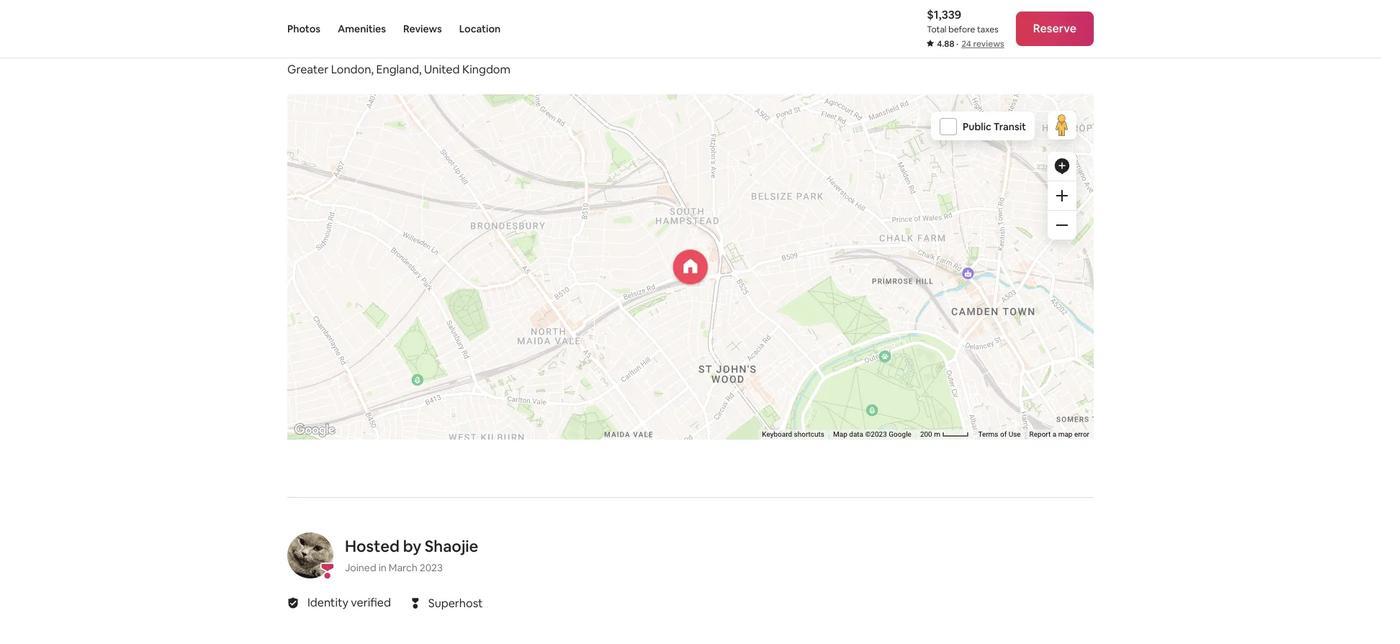 Task type: locate. For each thing, give the bounding box(es) containing it.
amenities button
[[338, 0, 386, 58]]

·
[[956, 38, 958, 50]]

of
[[1000, 431, 1007, 439]]

4.88
[[937, 38, 954, 50]]

superhost
[[428, 596, 483, 611]]

map
[[833, 431, 847, 439]]

united
[[424, 62, 460, 77]]

a
[[1053, 431, 1056, 439]]

march
[[389, 562, 417, 575]]

use
[[1009, 431, 1021, 439]]

hosted
[[345, 537, 400, 557]]

©2023
[[865, 431, 887, 439]]

shortcuts
[[794, 431, 824, 439]]

terms of use
[[978, 431, 1021, 439]]

transit
[[994, 121, 1026, 133]]

photos button
[[287, 0, 320, 58]]

terms of use link
[[978, 431, 1021, 439]]

report a map error
[[1029, 431, 1089, 439]]

reviews
[[973, 38, 1004, 50]]

200
[[920, 431, 932, 439]]

greater
[[287, 62, 329, 77]]

amenities
[[338, 22, 386, 35]]

taxes
[[977, 24, 999, 35]]

report
[[1029, 431, 1051, 439]]

zoom in image
[[1056, 190, 1068, 202]]

shaojie is a superhost. learn more about shaojie. image
[[287, 533, 333, 579], [287, 533, 333, 579]]

be
[[383, 26, 402, 46]]

m
[[934, 431, 940, 439]]

$1,339
[[927, 7, 961, 22]]

map data ©2023 google
[[833, 431, 911, 439]]

where
[[287, 26, 337, 46]]

200 m button
[[916, 430, 974, 440]]

google map
showing 4 points of interest. region
[[161, 0, 1267, 536]]

identity
[[307, 596, 348, 611]]

24
[[961, 38, 971, 50]]

joined
[[345, 562, 376, 575]]

in
[[379, 562, 387, 575]]

london,
[[331, 62, 374, 77]]

keyboard shortcuts button
[[762, 430, 824, 440]]



Task type: vqa. For each thing, say whether or not it's contained in the screenshot.
where on the top of the page
yes



Task type: describe. For each thing, give the bounding box(es) containing it.
public
[[963, 121, 991, 133]]

report a map error link
[[1029, 431, 1089, 439]]

england,
[[376, 62, 422, 77]]

data
[[849, 431, 863, 439]]

reviews
[[403, 22, 442, 35]]

reviews button
[[403, 0, 442, 58]]

200 m
[[920, 431, 942, 439]]

add a place to the map image
[[1053, 158, 1071, 175]]

identity verified
[[307, 596, 391, 611]]

total
[[927, 24, 947, 35]]

your stay location, map pin image
[[673, 250, 708, 285]]

reserve
[[1033, 21, 1076, 36]]

drag pegman onto the map to open street view image
[[1048, 111, 1076, 140]]

google image
[[291, 422, 338, 440]]

2023
[[420, 562, 443, 575]]

greater london, england, united kingdom
[[287, 62, 510, 77]]

location button
[[459, 0, 501, 58]]

kingdom
[[462, 62, 510, 77]]

hosted by shaojie joined in march 2023
[[345, 537, 478, 575]]

before
[[948, 24, 975, 35]]

4.88 · 24 reviews
[[937, 38, 1004, 50]]

verified
[[351, 596, 391, 611]]

keyboard shortcuts
[[762, 431, 824, 439]]

error
[[1074, 431, 1089, 439]]

where you'll be
[[287, 26, 402, 46]]

zoom out image
[[1056, 220, 1068, 231]]

terms
[[978, 431, 998, 439]]

location
[[459, 22, 501, 35]]

$1,339 total before taxes
[[927, 7, 999, 35]]

public transit
[[963, 121, 1026, 133]]

you'll
[[341, 26, 379, 46]]

24 reviews button
[[961, 38, 1004, 50]]

photos
[[287, 22, 320, 35]]

by
[[403, 537, 421, 557]]

reserve button
[[1016, 12, 1094, 46]]

shaojie
[[425, 537, 478, 557]]

google
[[889, 431, 911, 439]]

keyboard
[[762, 431, 792, 439]]

󰀃
[[412, 595, 419, 612]]

map
[[1058, 431, 1072, 439]]



